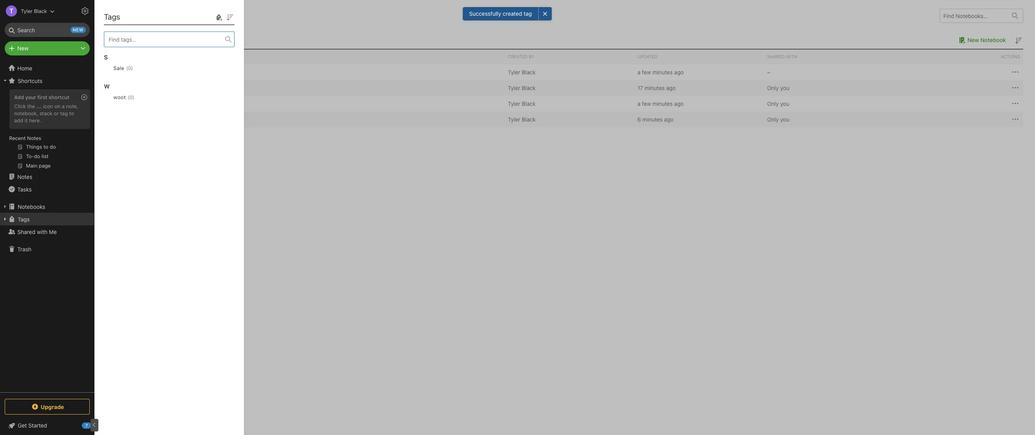 Task type: describe. For each thing, give the bounding box(es) containing it.
sale
[[113, 65, 124, 71]]

sale ( 0 )
[[113, 65, 133, 71]]

to-do list row
[[106, 111, 1024, 127]]

6 minutes ago
[[638, 116, 674, 123]]

tasks button
[[0, 183, 94, 196]]

new button
[[5, 41, 90, 56]]

notebook
[[111, 36, 137, 43]]

new notebook
[[968, 37, 1007, 43]]

black for main page row at the top of page
[[522, 84, 536, 91]]

shared with me link
[[0, 226, 94, 238]]

shared
[[768, 54, 785, 59]]

Sort field
[[225, 12, 235, 22]]

shared
[[17, 229, 35, 235]]

6
[[638, 116, 641, 123]]

tyler inside 'account' field
[[21, 8, 33, 14]]

new search field
[[10, 23, 86, 37]]

0 for woot
[[130, 94, 133, 100]]

with
[[787, 54, 798, 59]]

your
[[25, 94, 36, 100]]

actions button
[[894, 50, 1024, 64]]

updated button
[[635, 50, 765, 64]]

add
[[14, 94, 24, 100]]

get
[[18, 423, 27, 429]]

Find Notebooks… text field
[[941, 9, 1008, 22]]

new notebook button
[[957, 35, 1007, 45]]

notebooks inside notebooks element
[[106, 11, 144, 20]]

tyler black for main page row at the top of page
[[508, 84, 536, 91]]

created by button
[[505, 50, 635, 64]]

woot ( 0 )
[[113, 94, 135, 100]]

tag actions image
[[135, 94, 147, 100]]

things to do row
[[106, 96, 1024, 111]]

first notebook
[[130, 69, 168, 75]]

Help and Learning task checklist field
[[0, 420, 95, 432]]

black for to-do list row
[[522, 116, 536, 123]]

group containing add your first shortcut
[[0, 87, 94, 174]]

black for things to do row in the top of the page
[[522, 100, 536, 107]]

create new tag image
[[214, 12, 224, 22]]

only you for 17 minutes ago
[[768, 84, 790, 91]]

notebooks link
[[0, 200, 94, 213]]

tyler for the first notebook 'row'
[[508, 69, 521, 75]]

first
[[38, 94, 47, 100]]

created
[[508, 54, 528, 59]]

new for new
[[17, 45, 29, 52]]

with
[[37, 229, 47, 235]]

tree containing home
[[0, 62, 95, 392]]

17 minutes ago
[[638, 84, 676, 91]]

by
[[529, 54, 535, 59]]

0 for sale
[[128, 65, 131, 71]]

1 horizontal spatial tag
[[524, 10, 532, 17]]

1
[[106, 36, 109, 43]]

me
[[49, 229, 57, 235]]

shared with me
[[17, 229, 57, 235]]

actions
[[1002, 54, 1021, 59]]

row group inside notebooks element
[[106, 64, 1024, 127]]

shared with button
[[765, 50, 894, 64]]

ago inside to-do list row
[[665, 116, 674, 123]]

–
[[768, 69, 771, 75]]

first
[[130, 69, 142, 75]]

expand notebooks image
[[2, 204, 8, 210]]

notebook for first notebook
[[143, 69, 168, 75]]

trash link
[[0, 243, 94, 256]]

minutes inside main page row
[[645, 84, 665, 91]]

notebook for new notebook
[[981, 37, 1007, 43]]

Account field
[[0, 3, 55, 19]]

recent
[[9, 135, 26, 141]]

tyler for to-do list row
[[508, 116, 521, 123]]

add
[[14, 117, 23, 124]]

trash
[[17, 246, 31, 253]]

to
[[69, 110, 74, 117]]

only you for a few minutes ago
[[768, 100, 790, 107]]

ago inside the first notebook 'row'
[[675, 69, 684, 75]]

shortcuts
[[18, 77, 42, 84]]

tasks
[[17, 186, 32, 193]]

settings image
[[80, 6, 90, 16]]

1 notebook
[[106, 36, 137, 43]]

tyler black for the first notebook 'row'
[[508, 69, 536, 75]]

get started
[[18, 423, 47, 429]]

updated
[[638, 54, 658, 59]]

first notebook button
[[119, 67, 179, 77]]

expand tags image
[[2, 216, 8, 223]]

tyler black for to-do list row
[[508, 116, 536, 123]]

only for 17 minutes ago
[[768, 84, 779, 91]]

sort options image
[[225, 12, 235, 22]]

( for sale
[[126, 65, 128, 71]]

created by
[[508, 54, 535, 59]]

add your first shortcut
[[14, 94, 69, 100]]

tyler for main page row at the top of page
[[508, 84, 521, 91]]

upgrade
[[41, 404, 64, 411]]



Task type: locate. For each thing, give the bounding box(es) containing it.
tag
[[524, 10, 532, 17], [60, 110, 68, 117]]

0 horizontal spatial new
[[17, 45, 29, 52]]

0 left tag actions image
[[130, 94, 133, 100]]

row group containing s
[[104, 47, 241, 114]]

new inside popup button
[[17, 45, 29, 52]]

1 vertical spatial only
[[768, 100, 779, 107]]

minutes down "17 minutes ago"
[[653, 100, 673, 107]]

a few minutes ago down "17 minutes ago"
[[638, 100, 684, 107]]

1 vertical spatial 0
[[130, 94, 133, 100]]

2 only you from the top
[[768, 100, 790, 107]]

icon on a note, notebook, stack or tag to add it here.
[[14, 103, 78, 124]]

notes right recent
[[27, 135, 41, 141]]

1 vertical spatial notes
[[17, 174, 32, 180]]

ago down updated button
[[675, 69, 684, 75]]

0 vertical spatial only
[[768, 84, 779, 91]]

) right woot
[[133, 94, 135, 100]]

a few minutes ago for only you
[[638, 100, 684, 107]]

a for only you
[[638, 100, 641, 107]]

you for a few minutes ago
[[781, 100, 790, 107]]

0 inside sale ( 0 )
[[128, 65, 131, 71]]

click the ...
[[14, 103, 42, 109]]

0 vertical spatial notes
[[27, 135, 41, 141]]

Find tags… text field
[[104, 34, 225, 45]]

only
[[768, 84, 779, 91], [768, 100, 779, 107], [768, 116, 779, 123]]

recent notes
[[9, 135, 41, 141]]

ago inside things to do row
[[675, 100, 684, 107]]

minutes inside to-do list row
[[643, 116, 663, 123]]

minutes right '6'
[[643, 116, 663, 123]]

1 vertical spatial a few minutes ago
[[638, 100, 684, 107]]

tyler black for things to do row in the top of the page
[[508, 100, 536, 107]]

notebook inside 'row'
[[143, 69, 168, 75]]

successfully created tag
[[469, 10, 532, 17]]

few inside the first notebook 'row'
[[643, 69, 652, 75]]

you inside main page row
[[781, 84, 790, 91]]

1 only from the top
[[768, 84, 779, 91]]

created
[[503, 10, 523, 17]]

black inside to-do list row
[[522, 116, 536, 123]]

new inside button
[[968, 37, 980, 43]]

a up '6'
[[638, 100, 641, 107]]

0 vertical spatial )
[[131, 65, 133, 71]]

black inside main page row
[[522, 84, 536, 91]]

few down '17' on the right of the page
[[643, 100, 652, 107]]

0 inside woot ( 0 )
[[130, 94, 133, 100]]

) for woot
[[133, 94, 135, 100]]

only you inside main page row
[[768, 84, 790, 91]]

minutes inside things to do row
[[653, 100, 673, 107]]

you
[[781, 84, 790, 91], [781, 100, 790, 107], [781, 116, 790, 123]]

few for only you
[[643, 100, 652, 107]]

1 horizontal spatial tags
[[104, 12, 120, 21]]

shared with
[[768, 54, 798, 59]]

0 vertical spatial notebook
[[981, 37, 1007, 43]]

3 only you from the top
[[768, 116, 790, 123]]

3 you from the top
[[781, 116, 790, 123]]

only inside things to do row
[[768, 100, 779, 107]]

ago right '6'
[[665, 116, 674, 123]]

notes
[[27, 135, 41, 141], [17, 174, 32, 180]]

(
[[126, 65, 128, 71], [128, 94, 130, 100]]

notebook up actions
[[981, 37, 1007, 43]]

a up '17' on the right of the page
[[638, 69, 641, 75]]

few for –
[[643, 69, 652, 75]]

tyler inside the first notebook 'row'
[[508, 69, 521, 75]]

tyler black inside to-do list row
[[508, 116, 536, 123]]

new up actions button
[[968, 37, 980, 43]]

1 vertical spatial (
[[128, 94, 130, 100]]

2 vertical spatial only you
[[768, 116, 790, 123]]

a for –
[[638, 69, 641, 75]]

new for new notebook
[[968, 37, 980, 43]]

a inside the first notebook 'row'
[[638, 69, 641, 75]]

1 vertical spatial tag
[[60, 110, 68, 117]]

you inside things to do row
[[781, 100, 790, 107]]

1 few from the top
[[643, 69, 652, 75]]

a
[[638, 69, 641, 75], [638, 100, 641, 107], [62, 103, 65, 109]]

Tag actions field
[[135, 93, 147, 102]]

only inside to-do list row
[[768, 116, 779, 123]]

0 horizontal spatial notebooks
[[18, 203, 45, 210]]

title button
[[106, 50, 505, 64]]

notebooks
[[106, 11, 144, 20], [18, 203, 45, 210]]

2 vertical spatial only
[[768, 116, 779, 123]]

only you for 6 minutes ago
[[768, 116, 790, 123]]

1 vertical spatial you
[[781, 100, 790, 107]]

( inside sale ( 0 )
[[126, 65, 128, 71]]

started
[[28, 423, 47, 429]]

17
[[638, 84, 644, 91]]

black inside 'account' field
[[34, 8, 47, 14]]

home
[[17, 65, 32, 71]]

only you inside to-do list row
[[768, 116, 790, 123]]

1 horizontal spatial notebook
[[981, 37, 1007, 43]]

1 horizontal spatial new
[[968, 37, 980, 43]]

minutes inside the first notebook 'row'
[[653, 69, 673, 75]]

icon
[[43, 103, 53, 109]]

few inside things to do row
[[643, 100, 652, 107]]

upgrade button
[[5, 399, 90, 415]]

note,
[[66, 103, 78, 109]]

3 only from the top
[[768, 116, 779, 123]]

only inside main page row
[[768, 84, 779, 91]]

only for 6 minutes ago
[[768, 116, 779, 123]]

ago inside main page row
[[667, 84, 676, 91]]

1 vertical spatial )
[[133, 94, 135, 100]]

1 a few minutes ago from the top
[[638, 69, 684, 75]]

minutes right '17' on the right of the page
[[645, 84, 665, 91]]

woot
[[113, 94, 126, 100]]

notes inside group
[[27, 135, 41, 141]]

0 vertical spatial you
[[781, 84, 790, 91]]

shortcuts button
[[0, 74, 94, 87]]

few down updated
[[643, 69, 652, 75]]

0 right sale
[[128, 65, 131, 71]]

1 vertical spatial few
[[643, 100, 652, 107]]

black for the first notebook 'row'
[[522, 69, 536, 75]]

click
[[14, 103, 26, 109]]

0 vertical spatial only you
[[768, 84, 790, 91]]

tag inside the "icon on a note, notebook, stack or tag to add it here."
[[60, 110, 68, 117]]

tyler inside things to do row
[[508, 100, 521, 107]]

2 a few minutes ago from the top
[[638, 100, 684, 107]]

tags inside 'button'
[[18, 216, 30, 223]]

0 vertical spatial 0
[[128, 65, 131, 71]]

0 vertical spatial tag
[[524, 10, 532, 17]]

w
[[104, 83, 110, 90]]

a few minutes ago for –
[[638, 69, 684, 75]]

a inside things to do row
[[638, 100, 641, 107]]

stack
[[40, 110, 52, 117]]

1 vertical spatial notebook
[[143, 69, 168, 75]]

click to collapse image
[[92, 421, 97, 431]]

black
[[34, 8, 47, 14], [522, 69, 536, 75], [522, 84, 536, 91], [522, 100, 536, 107], [522, 116, 536, 123]]

ago down "17 minutes ago"
[[675, 100, 684, 107]]

tags
[[104, 12, 120, 21], [18, 216, 30, 223]]

it
[[25, 117, 28, 124]]

) right sale
[[131, 65, 133, 71]]

black inside things to do row
[[522, 100, 536, 107]]

main page row
[[106, 80, 1024, 96]]

s
[[104, 54, 108, 61]]

you for 17 minutes ago
[[781, 84, 790, 91]]

new up the home
[[17, 45, 29, 52]]

successfully
[[469, 10, 502, 17]]

1 horizontal spatial notebooks
[[106, 11, 144, 20]]

tags up 1
[[104, 12, 120, 21]]

notebooks down tasks
[[18, 203, 45, 210]]

tyler black inside 'account' field
[[21, 8, 47, 14]]

1 vertical spatial new
[[17, 45, 29, 52]]

) for sale
[[131, 65, 133, 71]]

ago
[[675, 69, 684, 75], [667, 84, 676, 91], [675, 100, 684, 107], [665, 116, 674, 123]]

1 vertical spatial only you
[[768, 100, 790, 107]]

new
[[968, 37, 980, 43], [17, 45, 29, 52]]

notes link
[[0, 171, 94, 183]]

notebooks up notebook
[[106, 11, 144, 20]]

new
[[73, 27, 84, 32]]

2 vertical spatial you
[[781, 116, 790, 123]]

Search text field
[[10, 23, 84, 37]]

tree
[[0, 62, 95, 392]]

tyler black
[[21, 8, 47, 14], [508, 69, 536, 75], [508, 84, 536, 91], [508, 100, 536, 107], [508, 116, 536, 123]]

only for a few minutes ago
[[768, 100, 779, 107]]

2 only from the top
[[768, 100, 779, 107]]

here.
[[29, 117, 41, 124]]

notebook,
[[14, 110, 38, 117]]

row group
[[104, 47, 241, 114], [106, 64, 1024, 127]]

( inside woot ( 0 )
[[128, 94, 130, 100]]

first notebook row
[[106, 64, 1024, 80]]

0 horizontal spatial tag
[[60, 110, 68, 117]]

only you
[[768, 84, 790, 91], [768, 100, 790, 107], [768, 116, 790, 123]]

tyler for things to do row in the top of the page
[[508, 100, 521, 107]]

a right on
[[62, 103, 65, 109]]

...
[[36, 103, 42, 109]]

2 you from the top
[[781, 100, 790, 107]]

a few minutes ago inside the first notebook 'row'
[[638, 69, 684, 75]]

shortcut
[[49, 94, 69, 100]]

0 horizontal spatial tags
[[18, 216, 30, 223]]

you inside to-do list row
[[781, 116, 790, 123]]

notebooks element
[[95, 0, 1036, 436]]

0 vertical spatial few
[[643, 69, 652, 75]]

0 vertical spatial tags
[[104, 12, 120, 21]]

the
[[27, 103, 35, 109]]

row group containing first notebook
[[106, 64, 1024, 127]]

group
[[0, 87, 94, 174]]

or
[[54, 110, 59, 117]]

tyler inside main page row
[[508, 84, 521, 91]]

)
[[131, 65, 133, 71], [133, 94, 135, 100]]

few
[[643, 69, 652, 75], [643, 100, 652, 107]]

notes up tasks
[[17, 174, 32, 180]]

0 horizontal spatial notebook
[[143, 69, 168, 75]]

black inside the first notebook 'row'
[[522, 69, 536, 75]]

ago right '17' on the right of the page
[[667, 84, 676, 91]]

minutes
[[653, 69, 673, 75], [645, 84, 665, 91], [653, 100, 673, 107], [643, 116, 663, 123]]

0 vertical spatial notebooks
[[106, 11, 144, 20]]

notebook right 'first'
[[143, 69, 168, 75]]

0 vertical spatial a few minutes ago
[[638, 69, 684, 75]]

notebooks inside notebooks link
[[18, 203, 45, 210]]

a few minutes ago
[[638, 69, 684, 75], [638, 100, 684, 107]]

you for 6 minutes ago
[[781, 116, 790, 123]]

tyler black inside main page row
[[508, 84, 536, 91]]

tyler inside to-do list row
[[508, 116, 521, 123]]

tags button
[[0, 213, 94, 226]]

a few minutes ago up "17 minutes ago"
[[638, 69, 684, 75]]

tag right created
[[524, 10, 532, 17]]

( right sale
[[126, 65, 128, 71]]

0 vertical spatial new
[[968, 37, 980, 43]]

notebook
[[981, 37, 1007, 43], [143, 69, 168, 75]]

( right woot
[[128, 94, 130, 100]]

7
[[85, 423, 88, 429]]

1 you from the top
[[781, 84, 790, 91]]

tag left to on the top left
[[60, 110, 68, 117]]

) inside woot ( 0 )
[[133, 94, 135, 100]]

1 only you from the top
[[768, 84, 790, 91]]

tags up shared
[[18, 216, 30, 223]]

on
[[55, 103, 60, 109]]

tyler black inside things to do row
[[508, 100, 536, 107]]

0 vertical spatial (
[[126, 65, 128, 71]]

tyler
[[21, 8, 33, 14], [508, 69, 521, 75], [508, 84, 521, 91], [508, 100, 521, 107], [508, 116, 521, 123]]

only you inside things to do row
[[768, 100, 790, 107]]

( for woot
[[128, 94, 130, 100]]

1 vertical spatial notebooks
[[18, 203, 45, 210]]

a inside the "icon on a note, notebook, stack or tag to add it here."
[[62, 103, 65, 109]]

home link
[[0, 62, 95, 74]]

2 few from the top
[[643, 100, 652, 107]]

1 vertical spatial tags
[[18, 216, 30, 223]]

a few minutes ago inside things to do row
[[638, 100, 684, 107]]

0
[[128, 65, 131, 71], [130, 94, 133, 100]]

title
[[110, 54, 121, 59]]

tyler black inside the first notebook 'row'
[[508, 69, 536, 75]]

) inside sale ( 0 )
[[131, 65, 133, 71]]

minutes up "17 minutes ago"
[[653, 69, 673, 75]]

arrow image
[[110, 67, 119, 77]]



Task type: vqa. For each thing, say whether or not it's contained in the screenshot.
) to the top
yes



